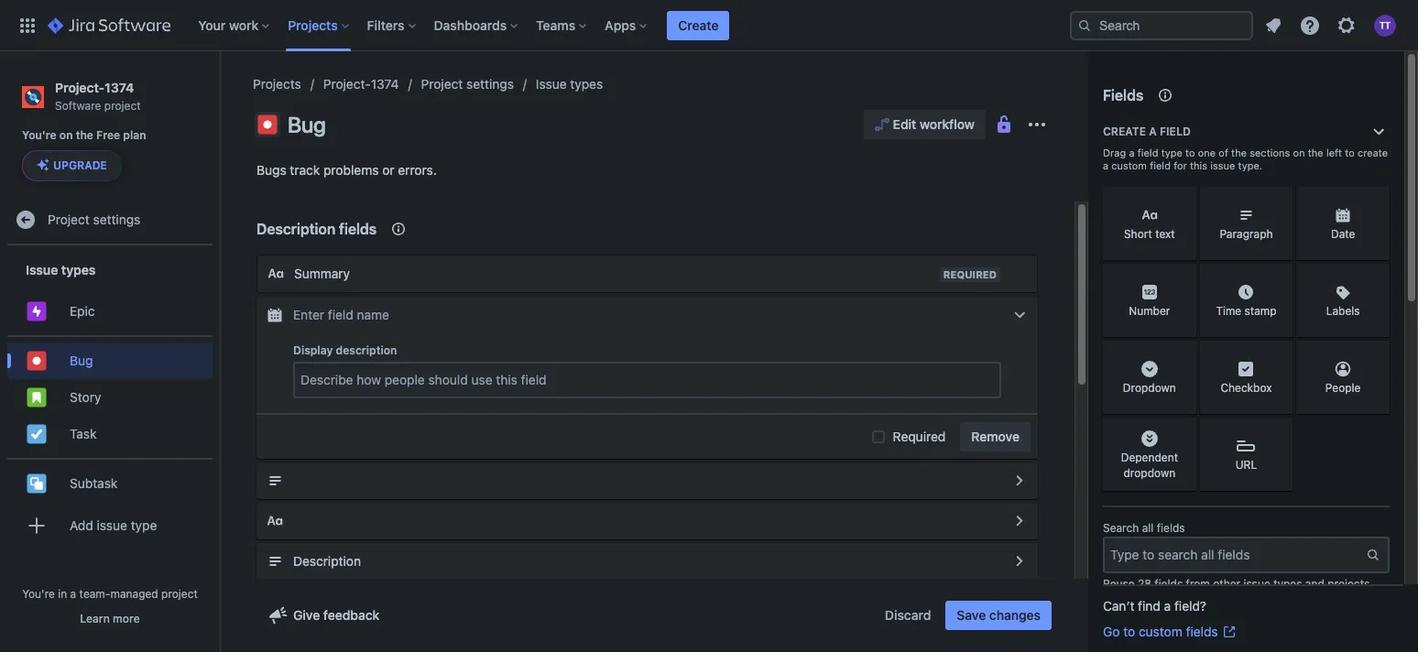 Task type: describe. For each thing, give the bounding box(es) containing it.
subtask link
[[7, 466, 213, 503]]

1374 for project-1374
[[371, 76, 399, 92]]

Search field
[[1071, 11, 1254, 40]]

dropdown
[[1124, 467, 1176, 480]]

projects for the projects popup button
[[288, 17, 338, 33]]

1 horizontal spatial bug
[[288, 112, 326, 137]]

changes
[[990, 608, 1041, 623]]

stamp
[[1245, 305, 1277, 318]]

fields left this link will be opened in a new tab icon
[[1187, 624, 1219, 640]]

projects
[[1328, 577, 1370, 591]]

you're in a team-managed project
[[22, 588, 198, 601]]

a down drag
[[1104, 159, 1109, 171]]

task link
[[7, 416, 213, 453]]

display description
[[293, 344, 397, 357]]

plan
[[123, 128, 146, 142]]

description for description fields
[[257, 221, 336, 237]]

more information about the context fields image
[[388, 218, 410, 240]]

search image
[[1078, 18, 1093, 33]]

add issue type
[[70, 518, 157, 533]]

appswitcher icon image
[[16, 14, 38, 36]]

your
[[198, 17, 226, 33]]

time stamp
[[1217, 305, 1277, 318]]

2 vertical spatial field
[[1150, 159, 1171, 171]]

2 vertical spatial issue
[[1244, 577, 1271, 591]]

left
[[1327, 147, 1343, 159]]

description button
[[257, 544, 1038, 580]]

go to custom fields link
[[1104, 623, 1237, 642]]

give feedback button
[[257, 601, 391, 631]]

1 vertical spatial bug
[[70, 353, 93, 368]]

this
[[1190, 159, 1208, 171]]

issue type icon image
[[257, 114, 279, 136]]

time
[[1217, 305, 1242, 318]]

save changes
[[957, 608, 1041, 623]]

fields right all
[[1157, 522, 1186, 535]]

reuse
[[1104, 577, 1135, 591]]

text
[[1156, 228, 1176, 241]]

free
[[96, 128, 120, 142]]

your work
[[198, 17, 259, 33]]

one
[[1199, 147, 1216, 159]]

0 horizontal spatial settings
[[93, 212, 141, 227]]

fields left more information about the context fields 'icon'
[[339, 221, 377, 237]]

banner containing your work
[[0, 0, 1419, 51]]

all
[[1143, 522, 1154, 535]]

dashboards button
[[429, 11, 525, 40]]

discard
[[885, 608, 932, 623]]

number
[[1129, 305, 1171, 318]]

Display description field
[[295, 364, 1000, 397]]

0 vertical spatial issue types
[[536, 76, 603, 92]]

problems
[[324, 162, 379, 178]]

dependent dropdown
[[1122, 451, 1179, 480]]

more information image for paragraph
[[1270, 189, 1292, 211]]

0 vertical spatial project
[[421, 76, 463, 92]]

bugs
[[257, 162, 287, 178]]

filters button
[[362, 11, 423, 40]]

fields
[[1104, 87, 1144, 104]]

0 horizontal spatial to
[[1124, 624, 1136, 640]]

edit workflow button
[[864, 110, 986, 139]]

2 horizontal spatial types
[[1274, 577, 1303, 591]]

group containing bug
[[7, 336, 213, 459]]

a right find
[[1165, 599, 1172, 614]]

sidebar navigation image
[[200, 73, 240, 110]]

learn
[[80, 612, 110, 626]]

upgrade
[[53, 159, 107, 173]]

learn more
[[80, 612, 140, 626]]

1 vertical spatial project settings
[[48, 212, 141, 227]]

date
[[1332, 228, 1356, 241]]

dropdown
[[1124, 382, 1177, 395]]

project- for project-1374 software project
[[55, 80, 105, 95]]

you're on the free plan
[[22, 128, 146, 142]]

feedback
[[323, 608, 380, 623]]

add issue type image
[[26, 515, 48, 537]]

search all fields
[[1104, 522, 1186, 535]]

dependent
[[1122, 451, 1179, 465]]

more information about the fields image
[[1155, 84, 1177, 106]]

add issue type button
[[7, 508, 213, 545]]

0 horizontal spatial project
[[48, 212, 90, 227]]

errors.
[[398, 162, 437, 178]]

create for create
[[679, 17, 719, 33]]

1 horizontal spatial to
[[1186, 147, 1196, 159]]

story link
[[7, 380, 213, 416]]

type inside add issue type button
[[131, 518, 157, 533]]

remove button
[[961, 423, 1031, 452]]

project-1374 software project
[[55, 80, 141, 113]]

give feedback
[[293, 608, 380, 623]]

give
[[293, 608, 320, 623]]

2 open field configuration image from the top
[[1009, 511, 1031, 533]]

save
[[957, 608, 986, 623]]

28
[[1138, 577, 1152, 591]]

projects button
[[283, 11, 356, 40]]

go
[[1104, 624, 1120, 640]]

primary element
[[11, 0, 1071, 51]]

project-1374
[[323, 76, 399, 92]]

drag
[[1104, 147, 1127, 159]]

can't
[[1104, 599, 1135, 614]]

1 horizontal spatial the
[[1232, 147, 1247, 159]]

1 vertical spatial project
[[161, 588, 198, 601]]

create
[[1358, 147, 1389, 159]]

find
[[1139, 599, 1161, 614]]

project inside project-1374 software project
[[104, 99, 141, 113]]

discard button
[[874, 601, 943, 631]]

project-1374 link
[[323, 73, 399, 95]]

of
[[1219, 147, 1229, 159]]

remove
[[972, 429, 1020, 445]]

edit
[[893, 116, 917, 132]]

2 horizontal spatial to
[[1346, 147, 1355, 159]]

0 vertical spatial required
[[944, 269, 997, 280]]

workflow
[[920, 116, 975, 132]]

go to custom fields
[[1104, 624, 1219, 640]]

apps
[[605, 17, 636, 33]]

or
[[382, 162, 395, 178]]

learn more button
[[80, 612, 140, 627]]

help image
[[1300, 14, 1322, 36]]

types inside issue types "link"
[[570, 76, 603, 92]]

description for description
[[293, 554, 361, 569]]



Task type: vqa. For each thing, say whether or not it's contained in the screenshot.


Task type: locate. For each thing, give the bounding box(es) containing it.
project down dashboards
[[421, 76, 463, 92]]

a right drag
[[1130, 147, 1135, 159]]

1 vertical spatial project
[[48, 212, 90, 227]]

on up upgrade button
[[59, 128, 73, 142]]

projects for projects link on the left
[[253, 76, 301, 92]]

short
[[1125, 228, 1153, 241]]

save changes button
[[946, 601, 1052, 631]]

field
[[1160, 125, 1191, 138], [1138, 147, 1159, 159], [1150, 159, 1171, 171]]

bug right issue type icon
[[288, 112, 326, 137]]

in
[[58, 588, 67, 601]]

on right the 'sections' at the right top of the page
[[1294, 147, 1306, 159]]

open field configuration image
[[1009, 470, 1031, 492], [1009, 511, 1031, 533], [1009, 551, 1031, 573]]

0 horizontal spatial issue
[[26, 262, 58, 278]]

types up epic
[[61, 262, 96, 278]]

issue right add at the bottom left of the page
[[97, 518, 127, 533]]

project-
[[323, 76, 371, 92], [55, 80, 105, 95]]

your profile and settings image
[[1375, 14, 1397, 36]]

project- up the software
[[55, 80, 105, 95]]

1374 for project-1374 software project
[[105, 80, 134, 95]]

1 vertical spatial types
[[61, 262, 96, 278]]

1 horizontal spatial project settings link
[[421, 73, 514, 95]]

1 vertical spatial create
[[1104, 125, 1147, 138]]

short text
[[1125, 228, 1176, 241]]

0 vertical spatial settings
[[467, 76, 514, 92]]

types left and
[[1274, 577, 1303, 591]]

1 vertical spatial on
[[1294, 147, 1306, 159]]

the
[[76, 128, 93, 142], [1232, 147, 1247, 159], [1309, 147, 1324, 159]]

issue inside 'drag a field type to one of the sections on the left to create a custom field for this issue type.'
[[1211, 159, 1236, 171]]

0 vertical spatial create
[[679, 17, 719, 33]]

issue types down the teams 'popup button'
[[536, 76, 603, 92]]

type inside 'drag a field type to one of the sections on the left to create a custom field for this issue type.'
[[1162, 147, 1183, 159]]

bug up 'story'
[[70, 353, 93, 368]]

type up the for
[[1162, 147, 1183, 159]]

people
[[1326, 382, 1361, 395]]

issue right the other
[[1244, 577, 1271, 591]]

description fields
[[257, 221, 377, 237]]

field left the for
[[1150, 159, 1171, 171]]

settings down upgrade on the left top of page
[[93, 212, 141, 227]]

create right apps popup button
[[679, 17, 719, 33]]

sections
[[1250, 147, 1291, 159]]

1 vertical spatial you're
[[22, 588, 55, 601]]

1 vertical spatial project settings link
[[7, 202, 213, 239]]

summary
[[294, 266, 350, 281]]

0 vertical spatial custom
[[1112, 159, 1147, 171]]

projects link
[[253, 73, 301, 95]]

description inside button
[[293, 554, 361, 569]]

project- down the projects popup button
[[323, 76, 371, 92]]

1 vertical spatial field
[[1138, 147, 1159, 159]]

field for create
[[1160, 125, 1191, 138]]

0 horizontal spatial project settings
[[48, 212, 141, 227]]

more information image down the 'sections' at the right top of the page
[[1270, 189, 1292, 211]]

a down more information about the fields image
[[1150, 125, 1157, 138]]

1 vertical spatial open field configuration image
[[1009, 511, 1031, 533]]

from
[[1187, 577, 1211, 591]]

0 horizontal spatial project
[[104, 99, 141, 113]]

2 vertical spatial open field configuration image
[[1009, 551, 1031, 573]]

for
[[1174, 159, 1188, 171]]

projects up issue type icon
[[253, 76, 301, 92]]

paragraph
[[1220, 228, 1274, 241]]

the left left
[[1309, 147, 1324, 159]]

you're
[[22, 128, 57, 142], [22, 588, 55, 601]]

0 horizontal spatial 1374
[[105, 80, 134, 95]]

1 horizontal spatial issue
[[1211, 159, 1236, 171]]

Type to search all fields text field
[[1105, 539, 1367, 572]]

custom inside 'drag a field type to one of the sections on the left to create a custom field for this issue type.'
[[1112, 159, 1147, 171]]

1374 inside project-1374 software project
[[105, 80, 134, 95]]

can't find a field?
[[1104, 599, 1207, 614]]

custom down can't find a field?
[[1139, 624, 1183, 640]]

1 horizontal spatial settings
[[467, 76, 514, 92]]

description up the summary
[[257, 221, 336, 237]]

more information image
[[1270, 266, 1292, 288]]

create up drag
[[1104, 125, 1147, 138]]

issue down of
[[1211, 159, 1236, 171]]

jira software image
[[48, 14, 171, 36], [48, 14, 171, 36]]

apps button
[[600, 11, 655, 40]]

display
[[293, 344, 333, 357]]

epic
[[70, 303, 95, 319]]

settings image
[[1336, 14, 1358, 36]]

project- for project-1374
[[323, 76, 371, 92]]

1374 down filters dropdown button at the top
[[371, 76, 399, 92]]

0 horizontal spatial the
[[76, 128, 93, 142]]

type.
[[1239, 159, 1263, 171]]

bug link
[[7, 343, 213, 380]]

project- inside project-1374 software project
[[55, 80, 105, 95]]

type down the subtask link
[[131, 518, 157, 533]]

2 you're from the top
[[22, 588, 55, 601]]

projects right work
[[288, 17, 338, 33]]

1374
[[371, 76, 399, 92], [105, 80, 134, 95]]

types
[[570, 76, 603, 92], [61, 262, 96, 278], [1274, 577, 1303, 591]]

1 vertical spatial issue types
[[26, 262, 96, 278]]

0 vertical spatial description
[[257, 221, 336, 237]]

1 horizontal spatial type
[[1162, 147, 1183, 159]]

managed
[[110, 588, 158, 601]]

1 vertical spatial more information image
[[1270, 343, 1292, 365]]

type
[[1162, 147, 1183, 159], [131, 518, 157, 533]]

1 horizontal spatial issue
[[536, 76, 567, 92]]

0 vertical spatial type
[[1162, 147, 1183, 159]]

2 group from the top
[[7, 336, 213, 459]]

custom
[[1112, 159, 1147, 171], [1139, 624, 1183, 640]]

2 horizontal spatial the
[[1309, 147, 1324, 159]]

you're left 'in' in the left of the page
[[22, 588, 55, 601]]

0 vertical spatial issue
[[536, 76, 567, 92]]

1 vertical spatial issue
[[26, 262, 58, 278]]

custom down drag
[[1112, 159, 1147, 171]]

the right of
[[1232, 147, 1247, 159]]

the left free
[[76, 128, 93, 142]]

task
[[70, 426, 97, 442]]

3 open field configuration image from the top
[[1009, 551, 1031, 573]]

teams
[[536, 17, 576, 33]]

0 horizontal spatial types
[[61, 262, 96, 278]]

1 more information image from the top
[[1270, 189, 1292, 211]]

create inside button
[[679, 17, 719, 33]]

more information image
[[1270, 189, 1292, 211], [1270, 343, 1292, 365]]

0 vertical spatial project
[[104, 99, 141, 113]]

1 vertical spatial custom
[[1139, 624, 1183, 640]]

other
[[1214, 577, 1241, 591]]

banner
[[0, 0, 1419, 51]]

close field configuration image
[[1009, 304, 1031, 326]]

upgrade button
[[23, 152, 121, 181]]

your work button
[[193, 11, 277, 40]]

0 horizontal spatial issue
[[97, 518, 127, 533]]

2 more information image from the top
[[1270, 343, 1292, 365]]

0 horizontal spatial issue types
[[26, 262, 96, 278]]

you're up upgrade button
[[22, 128, 57, 142]]

field down 'create a field'
[[1138, 147, 1159, 159]]

description up give feedback "button"
[[293, 554, 361, 569]]

1 horizontal spatial project settings
[[421, 76, 514, 92]]

1 vertical spatial description
[[293, 554, 361, 569]]

reuse 28 fields from other issue types and projects
[[1104, 577, 1370, 591]]

2 horizontal spatial issue
[[1244, 577, 1271, 591]]

0 vertical spatial types
[[570, 76, 603, 92]]

0 horizontal spatial create
[[679, 17, 719, 33]]

project settings down dashboards
[[421, 76, 514, 92]]

settings
[[467, 76, 514, 92], [93, 212, 141, 227]]

to right left
[[1346, 147, 1355, 159]]

2 vertical spatial types
[[1274, 577, 1303, 591]]

0 horizontal spatial type
[[131, 518, 157, 533]]

open field configuration image inside the description button
[[1009, 551, 1031, 573]]

1 group from the top
[[7, 246, 213, 556]]

1 horizontal spatial types
[[570, 76, 603, 92]]

1 horizontal spatial project
[[421, 76, 463, 92]]

1 vertical spatial required
[[893, 429, 946, 445]]

project settings link down upgrade on the left top of page
[[7, 202, 213, 239]]

project settings link down dashboards
[[421, 73, 514, 95]]

more
[[113, 612, 140, 626]]

0 vertical spatial more information image
[[1270, 189, 1292, 211]]

project
[[421, 76, 463, 92], [48, 212, 90, 227]]

project settings down upgrade on the left top of page
[[48, 212, 141, 227]]

settings down dashboards dropdown button
[[467, 76, 514, 92]]

search
[[1104, 522, 1140, 535]]

issue inside add issue type button
[[97, 518, 127, 533]]

add
[[70, 518, 93, 533]]

group
[[7, 246, 213, 556], [7, 336, 213, 459]]

required
[[944, 269, 997, 280], [893, 429, 946, 445]]

1 vertical spatial settings
[[93, 212, 141, 227]]

issue
[[536, 76, 567, 92], [26, 262, 58, 278]]

project up plan
[[104, 99, 141, 113]]

more information image for checkbox
[[1270, 343, 1292, 365]]

field?
[[1175, 599, 1207, 614]]

on inside 'drag a field type to one of the sections on the left to create a custom field for this issue type.'
[[1294, 147, 1306, 159]]

teams button
[[531, 11, 594, 40]]

description
[[336, 344, 397, 357]]

0 horizontal spatial project-
[[55, 80, 105, 95]]

0 vertical spatial you're
[[22, 128, 57, 142]]

and
[[1306, 577, 1325, 591]]

you're for you're in a team-managed project
[[22, 588, 55, 601]]

0 vertical spatial bug
[[288, 112, 326, 137]]

field for drag
[[1138, 147, 1159, 159]]

1 open field configuration image from the top
[[1009, 470, 1031, 492]]

to up this on the right
[[1186, 147, 1196, 159]]

1 horizontal spatial issue types
[[536, 76, 603, 92]]

projects inside popup button
[[288, 17, 338, 33]]

project settings link
[[421, 73, 514, 95], [7, 202, 213, 239]]

issue types link
[[536, 73, 603, 95]]

1 vertical spatial type
[[131, 518, 157, 533]]

create a field
[[1104, 125, 1191, 138]]

0 horizontal spatial project settings link
[[7, 202, 213, 239]]

1 horizontal spatial create
[[1104, 125, 1147, 138]]

issue down teams at the left
[[536, 76, 567, 92]]

1 horizontal spatial project-
[[323, 76, 371, 92]]

0 vertical spatial field
[[1160, 125, 1191, 138]]

subtask
[[70, 476, 118, 491]]

0 vertical spatial project settings
[[421, 76, 514, 92]]

issue types up epic
[[26, 262, 96, 278]]

issue types
[[536, 76, 603, 92], [26, 262, 96, 278]]

group containing issue types
[[7, 246, 213, 556]]

0 vertical spatial projects
[[288, 17, 338, 33]]

this link will be opened in a new tab image
[[1222, 625, 1237, 640]]

epic link
[[7, 294, 213, 330]]

to
[[1186, 147, 1196, 159], [1346, 147, 1355, 159], [1124, 624, 1136, 640]]

to right go
[[1124, 624, 1136, 640]]

1 horizontal spatial 1374
[[371, 76, 399, 92]]

url
[[1236, 459, 1258, 472]]

a right 'in' in the left of the page
[[70, 588, 76, 601]]

issue up epic "link"
[[26, 262, 58, 278]]

story
[[70, 389, 101, 405]]

field up the for
[[1160, 125, 1191, 138]]

labels
[[1327, 305, 1361, 318]]

Enter field name field
[[293, 304, 1002, 326]]

work
[[229, 17, 259, 33]]

1 vertical spatial issue
[[97, 518, 127, 533]]

filters
[[367, 17, 405, 33]]

1 you're from the top
[[22, 128, 57, 142]]

project right managed
[[161, 588, 198, 601]]

software
[[55, 99, 101, 113]]

1374 up free
[[105, 80, 134, 95]]

create for create a field
[[1104, 125, 1147, 138]]

more information image down stamp
[[1270, 343, 1292, 365]]

1 horizontal spatial project
[[161, 588, 198, 601]]

project down upgrade button
[[48, 212, 90, 227]]

notifications image
[[1263, 14, 1285, 36]]

you're for you're on the free plan
[[22, 128, 57, 142]]

edit workflow
[[893, 116, 975, 132]]

issue inside "link"
[[536, 76, 567, 92]]

fields right 28 on the right of page
[[1155, 577, 1183, 591]]

0 vertical spatial issue
[[1211, 159, 1236, 171]]

0 horizontal spatial on
[[59, 128, 73, 142]]

track
[[290, 162, 320, 178]]

0 horizontal spatial bug
[[70, 353, 93, 368]]

1 vertical spatial projects
[[253, 76, 301, 92]]

more options image
[[1027, 114, 1049, 136]]

create
[[679, 17, 719, 33], [1104, 125, 1147, 138]]

create button
[[668, 11, 730, 40]]

bugs track problems or errors.
[[257, 162, 437, 178]]

project settings
[[421, 76, 514, 92], [48, 212, 141, 227]]

0 vertical spatial open field configuration image
[[1009, 470, 1031, 492]]

0 vertical spatial on
[[59, 128, 73, 142]]

team-
[[79, 588, 110, 601]]

0 vertical spatial project settings link
[[421, 73, 514, 95]]

types down the teams 'popup button'
[[570, 76, 603, 92]]

1 horizontal spatial on
[[1294, 147, 1306, 159]]



